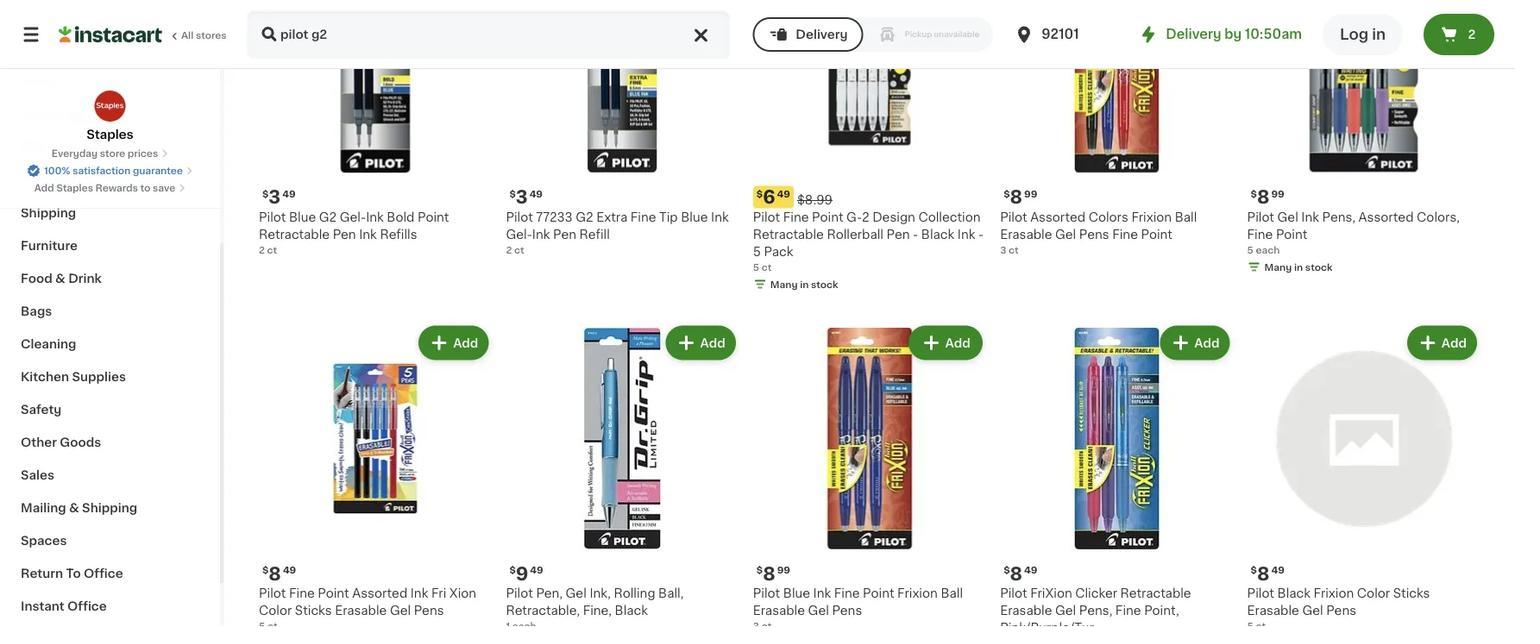Task type: describe. For each thing, give the bounding box(es) containing it.
5 product group from the left
[[1248, 322, 1481, 627]]

color inside pilot black frixion color sticks erasable gel pens
[[1357, 588, 1390, 600]]

paper
[[21, 76, 57, 88]]

electronics link
[[10, 164, 210, 197]]

kitchen supplies link
[[10, 361, 210, 394]]

all stores
[[181, 31, 227, 40]]

many in stock for gel
[[1265, 262, 1333, 272]]

add for pilot pen, gel ink, rolling ball, retractable, fine, black
[[700, 337, 726, 349]]

8 for pilot black frixion color sticks erasable gel pens
[[1257, 565, 1270, 583]]

bags
[[21, 306, 52, 318]]

instant office link
[[10, 590, 210, 623]]

fine inside pilot blue ink fine point frixion ball erasable gel pens
[[834, 588, 860, 600]]

49 for pilot blue g2 gel-ink bold point retractable pen ink refills
[[282, 189, 296, 198]]

fri
[[432, 588, 446, 600]]

retractable,
[[506, 605, 580, 617]]

pen inside pilot blue g2 gel-ink bold point retractable pen ink refills 2 ct
[[333, 228, 356, 240]]

log in
[[1340, 27, 1386, 42]]

assorted inside pilot assorted colors frixion ball erasable gel pens fine point 3 ct
[[1031, 211, 1086, 223]]

spaces link
[[10, 525, 210, 558]]

2 add button from the left
[[668, 327, 734, 359]]

delivery for delivery
[[796, 28, 848, 41]]

$ 8 49 for black
[[1251, 565, 1285, 583]]

0 vertical spatial shipping
[[21, 207, 76, 219]]

collection
[[919, 211, 981, 223]]

pilot for pilot blue ink fine point frixion ball erasable gel pens
[[753, 588, 780, 600]]

point,
[[1145, 605, 1179, 617]]

refill
[[580, 228, 610, 240]]

pilot for pilot fine point assorted ink fri xion color sticks erasable gel pens
[[259, 588, 286, 600]]

5 inside pilot gel ink pens, assorted colors, fine point 5 each
[[1248, 245, 1254, 255]]

3 inside pilot assorted colors frixion ball erasable gel pens fine point 3 ct
[[1000, 245, 1007, 255]]

service type group
[[753, 17, 994, 52]]

add staples rewards to save
[[34, 183, 175, 193]]

100% satisfaction guarantee
[[44, 166, 183, 176]]

erasable inside pilot black frixion color sticks erasable gel pens
[[1248, 605, 1300, 617]]

$ 8 49 for frixion
[[1004, 565, 1038, 583]]

everyday store prices
[[52, 149, 158, 158]]

colors
[[1089, 211, 1129, 223]]

$ 6 49 $8.99 pilot fine point g-2 design collection retractable rollerball pen - black ink - 5 pack 5 ct
[[753, 188, 984, 272]]

in for 8
[[1295, 262, 1303, 272]]

92101
[[1042, 28, 1079, 41]]

2 inside pilot blue g2 gel-ink bold point retractable pen ink refills 2 ct
[[259, 245, 265, 255]]

safety link
[[10, 394, 210, 426]]

to
[[66, 568, 81, 580]]

1 vertical spatial shipping
[[82, 502, 137, 514]]

sticks inside pilot fine point assorted ink fri xion color sticks erasable gel pens
[[295, 605, 332, 617]]

satisfaction
[[73, 166, 131, 176]]

ct inside $ 6 49 $8.99 pilot fine point g-2 design collection retractable rollerball pen - black ink - 5 pack 5 ct
[[762, 262, 772, 272]]

point inside pilot fine point assorted ink fri xion color sticks erasable gel pens
[[318, 588, 349, 600]]

gel inside pilot assorted colors frixion ball erasable gel pens fine point 3 ct
[[1056, 228, 1076, 240]]

log
[[1340, 27, 1369, 42]]

ink,
[[590, 588, 611, 600]]

add button for erasable
[[420, 327, 487, 359]]

point inside pilot blue ink fine point frixion ball erasable gel pens
[[863, 588, 895, 600]]

$6.49 original price: $8.99 element
[[753, 186, 987, 208]]

8 for pilot assorted colors frixion ball erasable gel pens fine point
[[1010, 188, 1023, 206]]

point inside pilot assorted colors frixion ball erasable gel pens fine point 3 ct
[[1141, 228, 1173, 240]]

pilot assorted colors frixion ball erasable gel pens fine point 3 ct
[[1000, 211, 1197, 255]]

blue inside pilot 77233 g2 extra fine tip blue ink gel-ink pen refill 2 ct
[[681, 211, 708, 223]]

xion
[[450, 588, 477, 600]]

black inside pilot pen, gel ink, rolling ball, retractable, fine, black
[[615, 605, 648, 617]]

99 for pilot assorted colors frixion ball erasable gel pens fine point
[[1025, 189, 1038, 198]]

2 button
[[1424, 14, 1495, 55]]

6
[[763, 188, 776, 206]]

$ for pilot gel ink pens, assorted colors, fine point
[[1251, 189, 1257, 198]]

school
[[21, 142, 64, 154]]

pilot fine point assorted ink fri xion color sticks erasable gel pens
[[259, 588, 477, 617]]

ct inside pilot blue g2 gel-ink bold point retractable pen ink refills 2 ct
[[267, 245, 277, 255]]

pens, inside pilot gel ink pens, assorted colors, fine point 5 each
[[1323, 211, 1356, 223]]

49 inside $ 6 49 $8.99 pilot fine point g-2 design collection retractable rollerball pen - black ink - 5 pack 5 ct
[[777, 189, 791, 198]]

rollerball
[[827, 228, 884, 240]]

$ for pilot blue g2 gel-ink bold point retractable pen ink refills
[[262, 189, 269, 198]]

$ 8 49 for fine
[[262, 565, 296, 583]]

$ for pilot 77233 g2 extra fine tip blue ink gel-ink pen refill
[[510, 189, 516, 198]]

49 for pilot black frixion color sticks erasable gel pens
[[1272, 566, 1285, 575]]

pack
[[764, 245, 794, 258]]

fine inside pilot fine point assorted ink fri xion color sticks erasable gel pens
[[289, 588, 315, 600]]

printer
[[21, 109, 63, 121]]

add button for pens
[[914, 327, 981, 359]]

stock for 6
[[811, 280, 839, 289]]

furniture
[[21, 240, 78, 252]]

99 for pilot blue ink fine point frixion ball erasable gel pens
[[777, 566, 791, 575]]

77233
[[536, 211, 573, 223]]

school supplies
[[21, 142, 121, 154]]

$ for pilot pen, gel ink, rolling ball, retractable, fine, black
[[510, 566, 516, 575]]

erasable inside pilot fine point assorted ink fri xion color sticks erasable gel pens
[[335, 605, 387, 617]]

pilot blue ink fine point frixion ball erasable gel pens
[[753, 588, 963, 617]]

office inside instant office link
[[67, 601, 107, 613]]

gel inside pilot pen, gel ink, rolling ball, retractable, fine, black
[[566, 588, 587, 600]]

pilot frixion clicker retractable erasable gel pens, fine point, pink/purple/tur
[[1000, 588, 1192, 627]]

3 for blue
[[269, 188, 281, 206]]

kitchen
[[21, 371, 69, 383]]

tip
[[659, 211, 678, 223]]

3 for 77233
[[516, 188, 528, 206]]

sales link
[[10, 459, 210, 492]]

many in stock for 6
[[771, 280, 839, 289]]

shipping link
[[10, 197, 210, 230]]

ct inside pilot 77233 g2 extra fine tip blue ink gel-ink pen refill 2 ct
[[514, 245, 524, 255]]

instant office
[[21, 601, 107, 613]]

& for shipping
[[69, 502, 79, 514]]

pilot 77233 g2 extra fine tip blue ink gel-ink pen refill 2 ct
[[506, 211, 729, 255]]

ink inside pilot gel ink pens, assorted colors, fine point 5 each
[[1302, 211, 1320, 223]]

gel inside pilot gel ink pens, assorted colors, fine point 5 each
[[1278, 211, 1299, 223]]

paper link
[[10, 66, 210, 98]]

bags link
[[10, 295, 210, 328]]

add for pilot blue ink fine point frixion ball erasable gel pens
[[947, 337, 972, 349]]

$8.99
[[797, 194, 833, 206]]

other goods link
[[10, 426, 210, 459]]

sticks inside pilot black frixion color sticks erasable gel pens
[[1394, 588, 1430, 600]]

pilot pen, gel ink, rolling ball, retractable, fine, black
[[506, 588, 684, 617]]

point inside pilot gel ink pens, assorted colors, fine point 5 each
[[1276, 228, 1308, 240]]

retractable inside pilot frixion clicker retractable erasable gel pens, fine point, pink/purple/tur
[[1121, 588, 1192, 600]]

fine inside pilot assorted colors frixion ball erasable gel pens fine point 3 ct
[[1113, 228, 1138, 240]]

in for $8.99
[[800, 280, 809, 289]]

food
[[21, 273, 52, 285]]

black inside pilot black frixion color sticks erasable gel pens
[[1278, 588, 1311, 600]]

extra
[[596, 211, 628, 223]]

5 add button from the left
[[1409, 327, 1476, 359]]

everyday store prices link
[[52, 147, 169, 161]]

$ 3 49 for 77233
[[510, 188, 543, 206]]

ball inside pilot assorted colors frixion ball erasable gel pens fine point 3 ct
[[1175, 211, 1197, 223]]

clicker
[[1076, 588, 1118, 600]]

fine inside pilot frixion clicker retractable erasable gel pens, fine point, pink/purple/tur
[[1116, 605, 1141, 617]]

49 for pilot fine point assorted ink fri xion color sticks erasable gel pens
[[283, 566, 296, 575]]

$ 3 49 for blue
[[262, 188, 296, 206]]

8 for pilot blue ink fine point frixion ball erasable gel pens
[[763, 565, 776, 583]]

bold
[[387, 211, 415, 223]]

8 for pilot frixion clicker retractable erasable gel pens, fine point, pink/purple/tur
[[1010, 565, 1023, 583]]

$ 8 99 for pilot assorted colors frixion ball erasable gel pens fine point
[[1004, 188, 1038, 206]]

pilot for pilot blue g2 gel-ink bold point retractable pen ink refills 2 ct
[[259, 211, 286, 223]]

49 for pilot 77233 g2 extra fine tip blue ink gel-ink pen refill
[[530, 189, 543, 198]]

add button for pink/purple/tur
[[1162, 327, 1229, 359]]

cleaning
[[21, 338, 76, 350]]

spaces
[[21, 535, 67, 547]]

refills
[[380, 228, 417, 240]]

g-
[[847, 211, 862, 223]]

colors,
[[1417, 211, 1460, 223]]

printer supplies link
[[10, 98, 210, 131]]

stock for gel
[[1306, 262, 1333, 272]]

safety
[[21, 404, 62, 416]]

3 product group from the left
[[753, 322, 987, 627]]

many for gel
[[1265, 262, 1292, 272]]

sales
[[21, 470, 54, 482]]

design
[[873, 211, 916, 223]]

all stores link
[[59, 10, 228, 59]]

gel inside pilot frixion clicker retractable erasable gel pens, fine point, pink/purple/tur
[[1056, 605, 1076, 617]]

$ for pilot assorted colors frixion ball erasable gel pens fine point
[[1004, 189, 1010, 198]]

assorted inside pilot fine point assorted ink fri xion color sticks erasable gel pens
[[352, 588, 408, 600]]



Task type: vqa. For each thing, say whether or not it's contained in the screenshot.
the middle The
no



Task type: locate. For each thing, give the bounding box(es) containing it.
ball inside pilot blue ink fine point frixion ball erasable gel pens
[[941, 588, 963, 600]]

$ 8 99 inside product group
[[757, 565, 791, 583]]

& right mailing
[[69, 502, 79, 514]]

0 vertical spatial ball
[[1175, 211, 1197, 223]]

0 horizontal spatial shipping
[[21, 207, 76, 219]]

goods
[[60, 437, 101, 449]]

school supplies link
[[10, 131, 210, 164]]

49 for pilot pen, gel ink, rolling ball, retractable, fine, black
[[530, 566, 543, 575]]

pilot inside pilot black frixion color sticks erasable gel pens
[[1248, 588, 1275, 600]]

1 product group from the left
[[259, 322, 492, 627]]

supplies for school supplies
[[67, 142, 121, 154]]

0 horizontal spatial stock
[[811, 280, 839, 289]]

& for drink
[[55, 273, 65, 285]]

each
[[1256, 245, 1280, 255]]

delivery button
[[753, 17, 863, 52]]

0 horizontal spatial delivery
[[796, 28, 848, 41]]

$ for pilot frixion clicker retractable erasable gel pens, fine point, pink/purple/tur
[[1004, 566, 1010, 575]]

1 horizontal spatial delivery
[[1166, 28, 1222, 41]]

pen down design
[[887, 228, 910, 240]]

delivery inside delivery by 10:50am link
[[1166, 28, 1222, 41]]

supplies for kitchen supplies
[[72, 371, 126, 383]]

1 vertical spatial many
[[771, 280, 798, 289]]

10:50am
[[1245, 28, 1302, 41]]

retractable inside pilot blue g2 gel-ink bold point retractable pen ink refills 2 ct
[[259, 228, 330, 240]]

99 up pilot blue ink fine point frixion ball erasable gel pens
[[777, 566, 791, 575]]

0 horizontal spatial pen
[[333, 228, 356, 240]]

gel inside pilot black frixion color sticks erasable gel pens
[[1303, 605, 1324, 617]]

gel- inside pilot 77233 g2 extra fine tip blue ink gel-ink pen refill 2 ct
[[506, 228, 532, 240]]

2 horizontal spatial black
[[1278, 588, 1311, 600]]

0 vertical spatial supplies
[[66, 109, 120, 121]]

drink
[[68, 273, 102, 285]]

cleaning link
[[10, 328, 210, 361]]

pilot inside pilot assorted colors frixion ball erasable gel pens fine point 3 ct
[[1000, 211, 1028, 223]]

g2 left bold
[[319, 211, 337, 223]]

supplies inside "link"
[[72, 371, 126, 383]]

1 vertical spatial ball
[[941, 588, 963, 600]]

frixion inside pilot black frixion color sticks erasable gel pens
[[1314, 588, 1354, 600]]

many in stock down each
[[1265, 262, 1333, 272]]

0 horizontal spatial many
[[771, 280, 798, 289]]

0 vertical spatial stock
[[1306, 262, 1333, 272]]

1 horizontal spatial sticks
[[1394, 588, 1430, 600]]

pens inside pilot fine point assorted ink fri xion color sticks erasable gel pens
[[414, 605, 444, 617]]

0 horizontal spatial color
[[259, 605, 292, 617]]

pilot for pilot assorted colors frixion ball erasable gel pens fine point 3 ct
[[1000, 211, 1028, 223]]

kitchen supplies
[[21, 371, 126, 383]]

ink inside pilot blue ink fine point frixion ball erasable gel pens
[[814, 588, 831, 600]]

0 horizontal spatial sticks
[[295, 605, 332, 617]]

0 vertical spatial staples
[[87, 129, 133, 141]]

-
[[913, 228, 919, 240], [979, 228, 984, 240]]

blue for pilot blue g2 gel-ink bold point retractable pen ink refills 2 ct
[[289, 211, 316, 223]]

blue inside pilot blue ink fine point frixion ball erasable gel pens
[[783, 588, 810, 600]]

frixion inside pilot blue ink fine point frixion ball erasable gel pens
[[898, 588, 938, 600]]

g2 inside pilot blue g2 gel-ink bold point retractable pen ink refills 2 ct
[[319, 211, 337, 223]]

fine inside pilot 77233 g2 extra fine tip blue ink gel-ink pen refill 2 ct
[[631, 211, 656, 223]]

49 up pilot fine point assorted ink fri xion color sticks erasable gel pens
[[283, 566, 296, 575]]

1 horizontal spatial pen
[[553, 228, 577, 240]]

staples inside add staples rewards to save link
[[56, 183, 93, 193]]

many down pack
[[771, 280, 798, 289]]

100% satisfaction guarantee button
[[27, 161, 193, 178]]

staples up everyday store prices link
[[87, 129, 133, 141]]

frixion
[[1031, 588, 1073, 600]]

8 for pilot gel ink pens, assorted colors, fine point
[[1257, 188, 1270, 206]]

1 $ 8 49 from the left
[[262, 565, 296, 583]]

pens inside pilot assorted colors frixion ball erasable gel pens fine point 3 ct
[[1079, 228, 1110, 240]]

0 horizontal spatial frixion
[[898, 588, 938, 600]]

$ inside $ 6 49 $8.99 pilot fine point g-2 design collection retractable rollerball pen - black ink - 5 pack 5 ct
[[757, 189, 763, 198]]

color inside pilot fine point assorted ink fri xion color sticks erasable gel pens
[[259, 605, 292, 617]]

rewards
[[96, 183, 138, 193]]

49 up 77233 on the top
[[530, 189, 543, 198]]

1 horizontal spatial 99
[[1025, 189, 1038, 198]]

1 horizontal spatial frixion
[[1132, 211, 1172, 223]]

staples link
[[87, 90, 133, 143]]

blue inside pilot blue g2 gel-ink bold point retractable pen ink refills 2 ct
[[289, 211, 316, 223]]

gel
[[1278, 211, 1299, 223], [1056, 228, 1076, 240], [566, 588, 587, 600], [390, 605, 411, 617], [808, 605, 829, 617], [1056, 605, 1076, 617], [1303, 605, 1324, 617]]

$ 8 49
[[262, 565, 296, 583], [1004, 565, 1038, 583], [1251, 565, 1285, 583]]

0 horizontal spatial in
[[800, 280, 809, 289]]

Search field
[[249, 12, 729, 57]]

add staples rewards to save link
[[34, 181, 186, 195]]

pilot inside pilot pen, gel ink, rolling ball, retractable, fine, black
[[506, 588, 533, 600]]

0 horizontal spatial ball
[[941, 588, 963, 600]]

erasable inside pilot blue ink fine point frixion ball erasable gel pens
[[753, 605, 805, 617]]

g2 inside pilot 77233 g2 extra fine tip blue ink gel-ink pen refill 2 ct
[[576, 211, 593, 223]]

fine
[[631, 211, 656, 223], [783, 211, 809, 223], [1113, 228, 1138, 240], [1248, 228, 1273, 240], [289, 588, 315, 600], [834, 588, 860, 600], [1116, 605, 1141, 617]]

erasable inside pilot frixion clicker retractable erasable gel pens, fine point, pink/purple/tur
[[1000, 605, 1052, 617]]

0 horizontal spatial pens,
[[1079, 605, 1113, 617]]

gel- left bold
[[340, 211, 366, 223]]

None search field
[[247, 10, 730, 59]]

1 horizontal spatial gel-
[[506, 228, 532, 240]]

0 horizontal spatial g2
[[319, 211, 337, 223]]

2 - from the left
[[979, 228, 984, 240]]

other goods
[[21, 437, 101, 449]]

2 horizontal spatial blue
[[783, 588, 810, 600]]

pilot inside pilot frixion clicker retractable erasable gel pens, fine point, pink/purple/tur
[[1000, 588, 1028, 600]]

100%
[[44, 166, 70, 176]]

49 up frixion
[[1025, 566, 1038, 575]]

0 horizontal spatial -
[[913, 228, 919, 240]]

shipping up furniture
[[21, 207, 76, 219]]

1 vertical spatial color
[[259, 605, 292, 617]]

1 horizontal spatial $ 8 99
[[1004, 188, 1038, 206]]

stock down rollerball
[[811, 280, 839, 289]]

pilot inside pilot blue ink fine point frixion ball erasable gel pens
[[753, 588, 780, 600]]

1 horizontal spatial $ 8 49
[[1004, 565, 1038, 583]]

& right food
[[55, 273, 65, 285]]

1 vertical spatial staples
[[56, 183, 93, 193]]

in down pilot gel ink pens, assorted colors, fine point 5 each
[[1295, 262, 1303, 272]]

0 horizontal spatial $ 8 99
[[757, 565, 791, 583]]

mailing & shipping
[[21, 502, 137, 514]]

pens, inside pilot frixion clicker retractable erasable gel pens, fine point, pink/purple/tur
[[1079, 605, 1113, 617]]

2 horizontal spatial 99
[[1272, 189, 1285, 198]]

99 up pilot assorted colors frixion ball erasable gel pens fine point 3 ct
[[1025, 189, 1038, 198]]

supplies
[[66, 109, 120, 121], [67, 142, 121, 154], [72, 371, 126, 383]]

49 for pilot frixion clicker retractable erasable gel pens, fine point, pink/purple/tur
[[1025, 566, 1038, 575]]

staples logo image
[[94, 90, 126, 123]]

1 vertical spatial black
[[1278, 588, 1311, 600]]

2 inside $ 6 49 $8.99 pilot fine point g-2 design collection retractable rollerball pen - black ink - 5 pack 5 ct
[[862, 211, 870, 223]]

1 - from the left
[[913, 228, 919, 240]]

pen inside $ 6 49 $8.99 pilot fine point g-2 design collection retractable rollerball pen - black ink - 5 pack 5 ct
[[887, 228, 910, 240]]

assorted left colors,
[[1359, 211, 1414, 223]]

mailing
[[21, 502, 66, 514]]

0 vertical spatial &
[[55, 273, 65, 285]]

erasable inside pilot assorted colors frixion ball erasable gel pens fine point 3 ct
[[1000, 228, 1052, 240]]

1 vertical spatial stock
[[811, 280, 839, 289]]

2 horizontal spatial $ 8 99
[[1251, 188, 1285, 206]]

2 $ 8 49 from the left
[[1004, 565, 1038, 583]]

0 horizontal spatial $ 3 49
[[262, 188, 296, 206]]

3 pen from the left
[[887, 228, 910, 240]]

ink
[[366, 211, 384, 223], [711, 211, 729, 223], [1302, 211, 1320, 223], [359, 228, 377, 240], [532, 228, 550, 240], [958, 228, 976, 240], [411, 588, 428, 600], [814, 588, 831, 600]]

1 $ 3 49 from the left
[[262, 188, 296, 206]]

add for pilot black frixion color sticks erasable gel pens
[[1442, 337, 1467, 349]]

49 right 9
[[530, 566, 543, 575]]

black inside $ 6 49 $8.99 pilot fine point g-2 design collection retractable rollerball pen - black ink - 5 pack 5 ct
[[922, 228, 955, 240]]

gel inside pilot fine point assorted ink fri xion color sticks erasable gel pens
[[390, 605, 411, 617]]

4 product group from the left
[[1000, 322, 1234, 627]]

in down $ 6 49 $8.99 pilot fine point g-2 design collection retractable rollerball pen - black ink - 5 pack 5 ct
[[800, 280, 809, 289]]

2 g2 from the left
[[576, 211, 593, 223]]

pilot for pilot 77233 g2 extra fine tip blue ink gel-ink pen refill 2 ct
[[506, 211, 533, 223]]

4 add button from the left
[[1162, 327, 1229, 359]]

$ 8 99 for pilot gel ink pens, assorted colors, fine point
[[1251, 188, 1285, 206]]

add for pilot frixion clicker retractable erasable gel pens, fine point, pink/purple/tur
[[1195, 337, 1220, 349]]

gel inside pilot blue ink fine point frixion ball erasable gel pens
[[808, 605, 829, 617]]

retractable inside $ 6 49 $8.99 pilot fine point g-2 design collection retractable rollerball pen - black ink - 5 pack 5 ct
[[753, 228, 824, 240]]

pilot blue g2 gel-ink bold point retractable pen ink refills 2 ct
[[259, 211, 449, 255]]

pilot for pilot frixion clicker retractable erasable gel pens, fine point, pink/purple/tur
[[1000, 588, 1028, 600]]

g2 for extra
[[576, 211, 593, 223]]

sticks
[[1394, 588, 1430, 600], [295, 605, 332, 617]]

g2 up refill
[[576, 211, 593, 223]]

office right to
[[84, 568, 123, 580]]

0 vertical spatial office
[[84, 568, 123, 580]]

1 horizontal spatial in
[[1295, 262, 1303, 272]]

fine inside pilot gel ink pens, assorted colors, fine point 5 each
[[1248, 228, 1273, 240]]

49 up pilot black frixion color sticks erasable gel pens
[[1272, 566, 1285, 575]]

by
[[1225, 28, 1242, 41]]

0 horizontal spatial assorted
[[352, 588, 408, 600]]

1 horizontal spatial 3
[[516, 188, 528, 206]]

$ 9 49
[[510, 565, 543, 583]]

pilot for pilot pen, gel ink, rolling ball, retractable, fine, black
[[506, 588, 533, 600]]

all
[[181, 31, 194, 40]]

pilot
[[259, 211, 286, 223], [506, 211, 533, 223], [753, 211, 780, 223], [1000, 211, 1028, 223], [1248, 211, 1275, 223], [259, 588, 286, 600], [506, 588, 533, 600], [753, 588, 780, 600], [1000, 588, 1028, 600], [1248, 588, 1275, 600]]

pilot inside pilot 77233 g2 extra fine tip blue ink gel-ink pen refill 2 ct
[[506, 211, 533, 223]]

$ for pilot blue ink fine point frixion ball erasable gel pens
[[757, 566, 763, 575]]

blue
[[289, 211, 316, 223], [681, 211, 708, 223], [783, 588, 810, 600]]

1 horizontal spatial assorted
[[1031, 211, 1086, 223]]

pens inside pilot blue ink fine point frixion ball erasable gel pens
[[832, 605, 862, 617]]

2 product group from the left
[[506, 322, 739, 627]]

1 horizontal spatial g2
[[576, 211, 593, 223]]

1 vertical spatial supplies
[[67, 142, 121, 154]]

blue for pilot blue ink fine point frixion ball erasable gel pens
[[783, 588, 810, 600]]

to
[[140, 183, 150, 193]]

many
[[1265, 262, 1292, 272], [771, 280, 798, 289]]

pilot inside pilot fine point assorted ink fri xion color sticks erasable gel pens
[[259, 588, 286, 600]]

many down each
[[1265, 262, 1292, 272]]

pilot for pilot gel ink pens, assorted colors, fine point 5 each
[[1248, 211, 1275, 223]]

add for pilot fine point assorted ink fri xion color sticks erasable gel pens
[[453, 337, 478, 349]]

0 vertical spatial pens,
[[1323, 211, 1356, 223]]

pen down 77233 on the top
[[553, 228, 577, 240]]

2 vertical spatial black
[[615, 605, 648, 617]]

0 horizontal spatial blue
[[289, 211, 316, 223]]

2 inside button
[[1468, 28, 1476, 41]]

many for 6
[[771, 280, 798, 289]]

0 horizontal spatial &
[[55, 273, 65, 285]]

1 horizontal spatial blue
[[681, 211, 708, 223]]

point
[[418, 211, 449, 223], [812, 211, 844, 223], [1141, 228, 1173, 240], [1276, 228, 1308, 240], [318, 588, 349, 600], [863, 588, 895, 600]]

fine,
[[583, 605, 612, 617]]

pen left refills
[[333, 228, 356, 240]]

delivery by 10:50am link
[[1139, 24, 1302, 45]]

0 vertical spatial sticks
[[1394, 588, 1430, 600]]

$ 8 99
[[1004, 188, 1038, 206], [1251, 188, 1285, 206], [757, 565, 791, 583]]

add
[[34, 183, 54, 193], [453, 337, 478, 349], [700, 337, 726, 349], [947, 337, 972, 349], [1195, 337, 1220, 349], [1442, 337, 1467, 349]]

0 horizontal spatial $ 8 49
[[262, 565, 296, 583]]

1 pen from the left
[[333, 228, 356, 240]]

1 horizontal spatial pens,
[[1323, 211, 1356, 223]]

- down design
[[913, 228, 919, 240]]

0 vertical spatial in
[[1372, 27, 1386, 42]]

99
[[1025, 189, 1038, 198], [1272, 189, 1285, 198], [777, 566, 791, 575]]

2 $ 3 49 from the left
[[510, 188, 543, 206]]

office inside return to office link
[[84, 568, 123, 580]]

guarantee
[[133, 166, 183, 176]]

$ 3 49 up pilot blue g2 gel-ink bold point retractable pen ink refills 2 ct
[[262, 188, 296, 206]]

instant
[[21, 601, 64, 613]]

pen,
[[536, 588, 563, 600]]

everyday
[[52, 149, 98, 158]]

frixion inside pilot assorted colors frixion ball erasable gel pens fine point 3 ct
[[1132, 211, 1172, 223]]

pens inside pilot black frixion color sticks erasable gel pens
[[1327, 605, 1357, 617]]

frixion
[[1132, 211, 1172, 223], [898, 588, 938, 600], [1314, 588, 1354, 600]]

2
[[1468, 28, 1476, 41], [862, 211, 870, 223], [259, 245, 265, 255], [506, 245, 512, 255]]

ink inside $ 6 49 $8.99 pilot fine point g-2 design collection retractable rollerball pen - black ink - 5 pack 5 ct
[[958, 228, 976, 240]]

49 right 6
[[777, 189, 791, 198]]

product group
[[259, 322, 492, 627], [506, 322, 739, 627], [753, 322, 987, 627], [1000, 322, 1234, 627], [1248, 322, 1481, 627]]

92101 button
[[1014, 10, 1118, 59]]

pen inside pilot 77233 g2 extra fine tip blue ink gel-ink pen refill 2 ct
[[553, 228, 577, 240]]

2 horizontal spatial in
[[1372, 27, 1386, 42]]

rolling
[[614, 588, 656, 600]]

mailing & shipping link
[[10, 492, 210, 525]]

2 horizontal spatial frixion
[[1314, 588, 1354, 600]]

assorted left fri
[[352, 588, 408, 600]]

$ 8 99 for pilot blue ink fine point frixion ball erasable gel pens
[[757, 565, 791, 583]]

staples
[[87, 129, 133, 141], [56, 183, 93, 193]]

stores
[[196, 31, 227, 40]]

food & drink link
[[10, 262, 210, 295]]

log in button
[[1323, 14, 1403, 55]]

color
[[1357, 588, 1390, 600], [259, 605, 292, 617]]

3 add button from the left
[[914, 327, 981, 359]]

2 vertical spatial in
[[800, 280, 809, 289]]

product group containing 9
[[506, 322, 739, 627]]

1 horizontal spatial &
[[69, 502, 79, 514]]

1 horizontal spatial -
[[979, 228, 984, 240]]

$ 3 49 up 77233 on the top
[[510, 188, 543, 206]]

pink/purple/tur
[[1000, 622, 1094, 627]]

g2 for gel-
[[319, 211, 337, 223]]

99 for pilot gel ink pens, assorted colors, fine point
[[1272, 189, 1285, 198]]

9
[[516, 565, 529, 583]]

1 horizontal spatial black
[[922, 228, 955, 240]]

0 horizontal spatial retractable
[[259, 228, 330, 240]]

$ for pilot fine point assorted ink fri xion color sticks erasable gel pens
[[262, 566, 269, 575]]

save
[[153, 183, 175, 193]]

1 horizontal spatial many
[[1265, 262, 1292, 272]]

49 up pilot blue g2 gel-ink bold point retractable pen ink refills 2 ct
[[282, 189, 296, 198]]

assorted left colors
[[1031, 211, 1086, 223]]

1 horizontal spatial ball
[[1175, 211, 1197, 223]]

3
[[269, 188, 281, 206], [516, 188, 528, 206], [1000, 245, 1007, 255]]

1 vertical spatial pens,
[[1079, 605, 1113, 617]]

staples down 100%
[[56, 183, 93, 193]]

office down to
[[67, 601, 107, 613]]

1 vertical spatial many in stock
[[771, 280, 839, 289]]

shipping up "spaces" link
[[82, 502, 137, 514]]

instacart logo image
[[59, 24, 162, 45]]

1 horizontal spatial color
[[1357, 588, 1390, 600]]

supplies for printer supplies
[[66, 109, 120, 121]]

pens,
[[1323, 211, 1356, 223], [1079, 605, 1113, 617]]

2 vertical spatial supplies
[[72, 371, 126, 383]]

1 vertical spatial gel-
[[506, 228, 532, 240]]

1 vertical spatial &
[[69, 502, 79, 514]]

assorted inside pilot gel ink pens, assorted colors, fine point 5 each
[[1359, 211, 1414, 223]]

many in stock down pack
[[771, 280, 839, 289]]

other
[[21, 437, 57, 449]]

8 for pilot fine point assorted ink fri xion color sticks erasable gel pens
[[269, 565, 281, 583]]

99 up each
[[1272, 189, 1285, 198]]

pilot for pilot black frixion color sticks erasable gel pens
[[1248, 588, 1275, 600]]

fine inside $ 6 49 $8.99 pilot fine point g-2 design collection retractable rollerball pen - black ink - 5 pack 5 ct
[[783, 211, 809, 223]]

ct inside pilot assorted colors frixion ball erasable gel pens fine point 3 ct
[[1009, 245, 1019, 255]]

pilot inside pilot blue g2 gel-ink bold point retractable pen ink refills 2 ct
[[259, 211, 286, 223]]

$ inside '$ 9 49'
[[510, 566, 516, 575]]

return
[[21, 568, 63, 580]]

0 vertical spatial many
[[1265, 262, 1292, 272]]

0 horizontal spatial gel-
[[340, 211, 366, 223]]

2 horizontal spatial 3
[[1000, 245, 1007, 255]]

in inside button
[[1372, 27, 1386, 42]]

in right log
[[1372, 27, 1386, 42]]

1 g2 from the left
[[319, 211, 337, 223]]

point inside $ 6 49 $8.99 pilot fine point g-2 design collection retractable rollerball pen - black ink - 5 pack 5 ct
[[812, 211, 844, 223]]

pilot black frixion color sticks erasable gel pens
[[1248, 588, 1430, 617]]

0 vertical spatial color
[[1357, 588, 1390, 600]]

1 vertical spatial in
[[1295, 262, 1303, 272]]

1 vertical spatial sticks
[[295, 605, 332, 617]]

$
[[262, 189, 269, 198], [510, 189, 516, 198], [757, 189, 763, 198], [1004, 189, 1010, 198], [1251, 189, 1257, 198], [262, 566, 269, 575], [510, 566, 516, 575], [757, 566, 763, 575], [1004, 566, 1010, 575], [1251, 566, 1257, 575]]

store
[[100, 149, 125, 158]]

1 horizontal spatial retractable
[[753, 228, 824, 240]]

$ for pilot black frixion color sticks erasable gel pens
[[1251, 566, 1257, 575]]

1 add button from the left
[[420, 327, 487, 359]]

gel- left refill
[[506, 228, 532, 240]]

99 inside product group
[[777, 566, 791, 575]]

delivery for delivery by 10:50am
[[1166, 28, 1222, 41]]

pilot inside pilot gel ink pens, assorted colors, fine point 5 each
[[1248, 211, 1275, 223]]

0 horizontal spatial 99
[[777, 566, 791, 575]]

ink inside pilot fine point assorted ink fri xion color sticks erasable gel pens
[[411, 588, 428, 600]]

electronics
[[21, 174, 91, 186]]

49
[[282, 189, 296, 198], [530, 189, 543, 198], [777, 189, 791, 198], [283, 566, 296, 575], [530, 566, 543, 575], [1025, 566, 1038, 575], [1272, 566, 1285, 575]]

0 vertical spatial black
[[922, 228, 955, 240]]

point inside pilot blue g2 gel-ink bold point retractable pen ink refills 2 ct
[[418, 211, 449, 223]]

0 horizontal spatial 3
[[269, 188, 281, 206]]

2 pen from the left
[[553, 228, 577, 240]]

gel- inside pilot blue g2 gel-ink bold point retractable pen ink refills 2 ct
[[340, 211, 366, 223]]

1 horizontal spatial shipping
[[82, 502, 137, 514]]

prices
[[128, 149, 158, 158]]

1 horizontal spatial many in stock
[[1265, 262, 1333, 272]]

0 vertical spatial many in stock
[[1265, 262, 1333, 272]]

2 horizontal spatial pen
[[887, 228, 910, 240]]

3 $ 8 49 from the left
[[1251, 565, 1285, 583]]

0 horizontal spatial many in stock
[[771, 280, 839, 289]]

1 vertical spatial office
[[67, 601, 107, 613]]

1 horizontal spatial stock
[[1306, 262, 1333, 272]]

pilot inside $ 6 49 $8.99 pilot fine point g-2 design collection retractable rollerball pen - black ink - 5 pack 5 ct
[[753, 211, 780, 223]]

furniture link
[[10, 230, 210, 262]]

1 horizontal spatial $ 3 49
[[510, 188, 543, 206]]

delivery by 10:50am
[[1166, 28, 1302, 41]]

delivery inside delivery button
[[796, 28, 848, 41]]

2 horizontal spatial assorted
[[1359, 211, 1414, 223]]

stock down pilot gel ink pens, assorted colors, fine point 5 each
[[1306, 262, 1333, 272]]

2 inside pilot 77233 g2 extra fine tip blue ink gel-ink pen refill 2 ct
[[506, 245, 512, 255]]

49 inside '$ 9 49'
[[530, 566, 543, 575]]

0 vertical spatial gel-
[[340, 211, 366, 223]]

return to office
[[21, 568, 123, 580]]

2 horizontal spatial $ 8 49
[[1251, 565, 1285, 583]]

0 horizontal spatial black
[[615, 605, 648, 617]]

- down collection
[[979, 228, 984, 240]]

2 horizontal spatial retractable
[[1121, 588, 1192, 600]]

8
[[1010, 188, 1023, 206], [1257, 188, 1270, 206], [269, 565, 281, 583], [763, 565, 776, 583], [1010, 565, 1023, 583], [1257, 565, 1270, 583]]

assorted
[[1031, 211, 1086, 223], [1359, 211, 1414, 223], [352, 588, 408, 600]]



